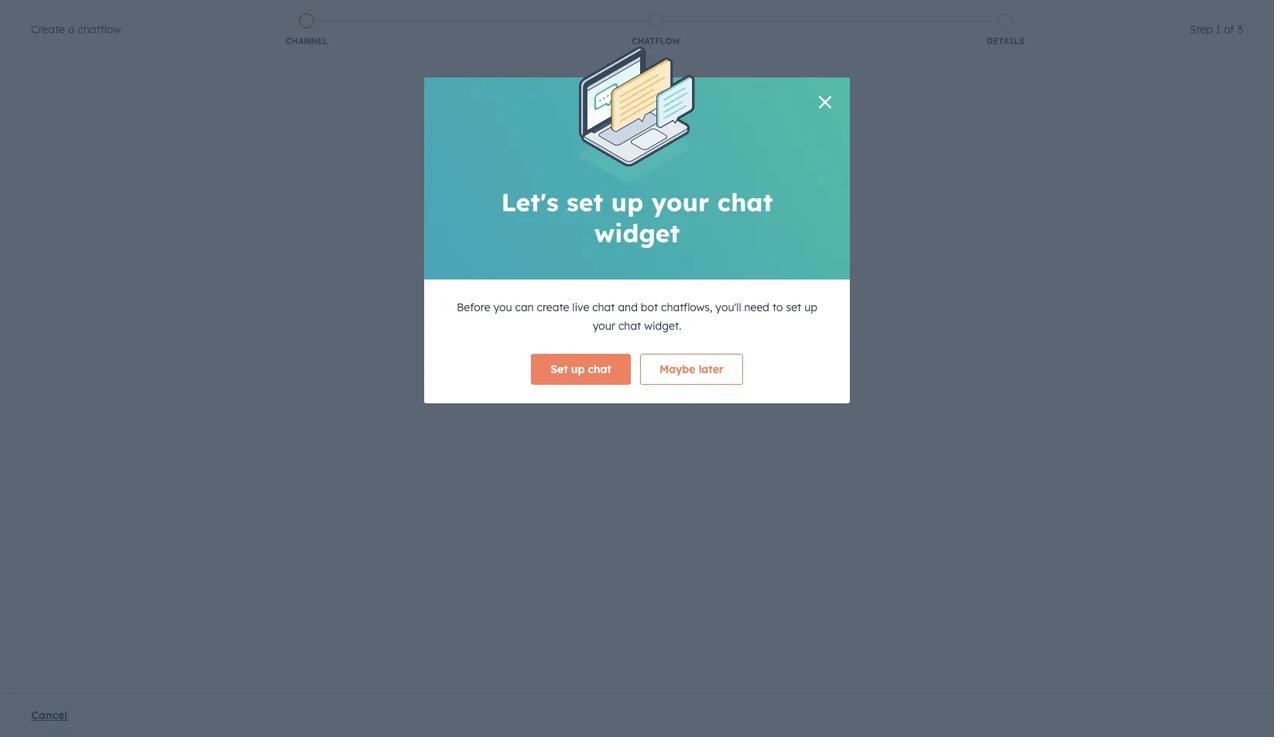 Task type: locate. For each thing, give the bounding box(es) containing it.
0 vertical spatial up
[[611, 186, 644, 217]]

a
[[68, 22, 75, 36]]

close image right of in the top right of the page
[[1237, 13, 1250, 26]]

1 vertical spatial to
[[641, 74, 659, 96]]

upgrade link
[[946, 39, 1025, 63]]

1 horizontal spatial need
[[744, 300, 770, 314]]

close image right chatflow?
[[819, 96, 832, 108]]

you inside before you can create live chat and bot chatflows, you'll need to set up your chat widget.
[[494, 300, 512, 314]]

of
[[1224, 22, 1235, 36]]

close image
[[1237, 13, 1250, 26], [819, 96, 832, 108]]

to right like
[[641, 74, 659, 96]]

chat up the messenger at the right top of page
[[718, 186, 773, 217]]

upgrade
[[972, 46, 1016, 59]]

1 vertical spatial set
[[786, 300, 802, 314]]

you left like
[[571, 74, 602, 96]]

menu item right 'details'
[[1027, 39, 1030, 63]]

your up set up chat button
[[593, 319, 616, 333]]

messenger
[[681, 226, 747, 242]]

menu item down 'step 1 of 3'
[[1176, 39, 1256, 63]]

need right you'll
[[744, 300, 770, 314]]

you'll
[[716, 300, 741, 314]]

need inside your marketing hub professional trial has ended. have questions or need help?
[[422, 12, 447, 26]]

1
[[1216, 22, 1221, 36]]

up inside set up chat button
[[571, 362, 585, 376]]

chat
[[718, 186, 773, 217], [592, 300, 615, 314], [619, 319, 641, 333], [588, 362, 612, 376]]

set
[[567, 186, 603, 217], [786, 300, 802, 314]]

hub
[[115, 11, 140, 26]]

list
[[132, 10, 1181, 50]]

to
[[513, 13, 522, 25], [641, 74, 659, 96], [773, 300, 783, 314]]

1 vertical spatial your
[[593, 319, 616, 333]]

live
[[572, 300, 589, 314]]

set right you'll
[[786, 300, 802, 314]]

1 vertical spatial need
[[744, 300, 770, 314]]

0 horizontal spatial to
[[513, 13, 522, 25]]

ended.
[[279, 11, 320, 26]]

0 vertical spatial need
[[422, 12, 447, 26]]

has
[[253, 11, 275, 26]]

0 vertical spatial your
[[652, 186, 710, 217]]

0 horizontal spatial close image
[[819, 96, 832, 108]]

1 vertical spatial up
[[805, 300, 818, 314]]

to right you'll
[[773, 300, 783, 314]]

1 horizontal spatial you
[[571, 74, 602, 96]]

upgrade menu
[[944, 39, 1256, 63]]

trial
[[224, 11, 250, 26]]

let's set up your chat widget dialog
[[424, 46, 850, 403]]

talk to sales
[[493, 13, 548, 25]]

need right or
[[422, 12, 447, 26]]

chatflow?
[[737, 74, 818, 96]]

0 horizontal spatial you
[[494, 300, 512, 314]]

1 horizontal spatial your
[[652, 186, 710, 217]]

need inside before you can create live chat and bot chatflows, you'll need to set up your chat widget.
[[744, 300, 770, 314]]

up
[[611, 186, 644, 217], [805, 300, 818, 314], [571, 362, 585, 376]]

help?
[[450, 12, 477, 26]]

2 vertical spatial to
[[773, 300, 783, 314]]

up inside let's set up your chat widget
[[611, 186, 644, 217]]

set right let's
[[567, 186, 603, 217]]

your up the messenger at the right top of page
[[652, 186, 710, 217]]

2 horizontal spatial to
[[773, 300, 783, 314]]

where would you like to add this chatflow?
[[457, 74, 818, 96]]

cancel button
[[31, 706, 68, 725]]

add
[[664, 74, 696, 96]]

2 horizontal spatial up
[[805, 300, 818, 314]]

Website checkbox
[[489, 121, 633, 262]]

let's
[[501, 186, 559, 217]]

0 vertical spatial close image
[[1237, 13, 1250, 26]]

talk to sales button
[[483, 9, 558, 29]]

0 vertical spatial set
[[567, 186, 603, 217]]

0 vertical spatial to
[[513, 13, 522, 25]]

questions
[[356, 12, 405, 26]]

facebook messenger
[[681, 208, 747, 242]]

0 horizontal spatial menu item
[[1027, 39, 1030, 63]]

and
[[618, 300, 638, 314]]

have
[[327, 12, 353, 26]]

2 vertical spatial up
[[571, 362, 585, 376]]

1 vertical spatial close image
[[819, 96, 832, 108]]

1 horizontal spatial menu item
[[1176, 39, 1256, 63]]

0 horizontal spatial your
[[593, 319, 616, 333]]

your inside before you can create live chat and bot chatflows, you'll need to set up your chat widget.
[[593, 319, 616, 333]]

chat right set
[[588, 362, 612, 376]]

0 horizontal spatial need
[[422, 12, 447, 26]]

1 horizontal spatial set
[[786, 300, 802, 314]]

1 horizontal spatial up
[[611, 186, 644, 217]]

to inside button
[[513, 13, 522, 25]]

your inside let's set up your chat widget
[[652, 186, 710, 217]]

0 horizontal spatial up
[[571, 362, 585, 376]]

chat inside let's set up your chat widget
[[718, 186, 773, 217]]

website
[[536, 217, 585, 232]]

details list item
[[831, 10, 1181, 50]]

your
[[652, 186, 710, 217], [593, 319, 616, 333]]

you left can
[[494, 300, 512, 314]]

your
[[15, 11, 44, 26]]

0 horizontal spatial set
[[567, 186, 603, 217]]

details
[[987, 36, 1025, 46]]

1 horizontal spatial close image
[[1237, 13, 1250, 26]]

need
[[422, 12, 447, 26], [744, 300, 770, 314]]

to right talk
[[513, 13, 522, 25]]

menu item
[[1027, 39, 1030, 63], [1176, 39, 1256, 63]]

1 vertical spatial you
[[494, 300, 512, 314]]

you
[[571, 74, 602, 96], [494, 300, 512, 314]]

Facebook Messenger checkbox
[[642, 121, 786, 262]]



Task type: vqa. For each thing, say whether or not it's contained in the screenshot.
Cancel button
yes



Task type: describe. For each thing, give the bounding box(es) containing it.
step 1 of 3
[[1190, 22, 1244, 36]]

step
[[1190, 22, 1213, 36]]

maybe later button
[[640, 354, 743, 385]]

set up chat
[[551, 362, 612, 376]]

your marketing hub professional trial has ended. have questions or need help?
[[15, 11, 477, 26]]

bot
[[641, 300, 658, 314]]

talk
[[493, 13, 510, 25]]

chatflow list item
[[482, 10, 831, 50]]

would
[[516, 74, 566, 96]]

up inside before you can create live chat and bot chatflows, you'll need to set up your chat widget.
[[805, 300, 818, 314]]

before you can create live chat and bot chatflows, you'll need to set up your chat widget.
[[457, 300, 818, 333]]

set inside before you can create live chat and bot chatflows, you'll need to set up your chat widget.
[[786, 300, 802, 314]]

chatflow
[[632, 36, 681, 46]]

before
[[457, 300, 491, 314]]

where
[[457, 74, 511, 96]]

chatflows,
[[661, 300, 713, 314]]

chat right live
[[592, 300, 615, 314]]

channel
[[286, 36, 328, 46]]

let's set up your chat widget
[[501, 186, 773, 248]]

later
[[699, 362, 724, 376]]

widget.
[[644, 319, 682, 333]]

cancel
[[31, 708, 68, 722]]

create
[[537, 300, 569, 314]]

marketing
[[48, 11, 111, 26]]

channel list item
[[132, 10, 482, 50]]

like
[[607, 74, 636, 96]]

close image inside "let's set up your chat widget" dialog
[[819, 96, 832, 108]]

sales
[[525, 13, 548, 25]]

facebook
[[683, 208, 744, 223]]

create
[[31, 22, 65, 36]]

widget
[[594, 217, 680, 248]]

set up chat button
[[531, 354, 631, 385]]

maybe later
[[660, 362, 724, 376]]

need for and
[[744, 300, 770, 314]]

can
[[515, 300, 534, 314]]

0 vertical spatial you
[[571, 74, 602, 96]]

2 menu item from the left
[[1176, 39, 1256, 63]]

list containing channel
[[132, 10, 1181, 50]]

chat inside set up chat button
[[588, 362, 612, 376]]

3
[[1238, 22, 1244, 36]]

this
[[701, 74, 732, 96]]

to inside before you can create live chat and bot chatflows, you'll need to set up your chat widget.
[[773, 300, 783, 314]]

maybe
[[660, 362, 696, 376]]

chat down and
[[619, 319, 641, 333]]

1 horizontal spatial to
[[641, 74, 659, 96]]

professional
[[144, 11, 220, 26]]

1 menu item from the left
[[1027, 39, 1030, 63]]

need for ended.
[[422, 12, 447, 26]]

create a chatflow
[[31, 22, 121, 36]]

chatflow
[[78, 22, 121, 36]]

or
[[408, 12, 419, 26]]

set inside let's set up your chat widget
[[567, 186, 603, 217]]

set
[[551, 362, 568, 376]]



